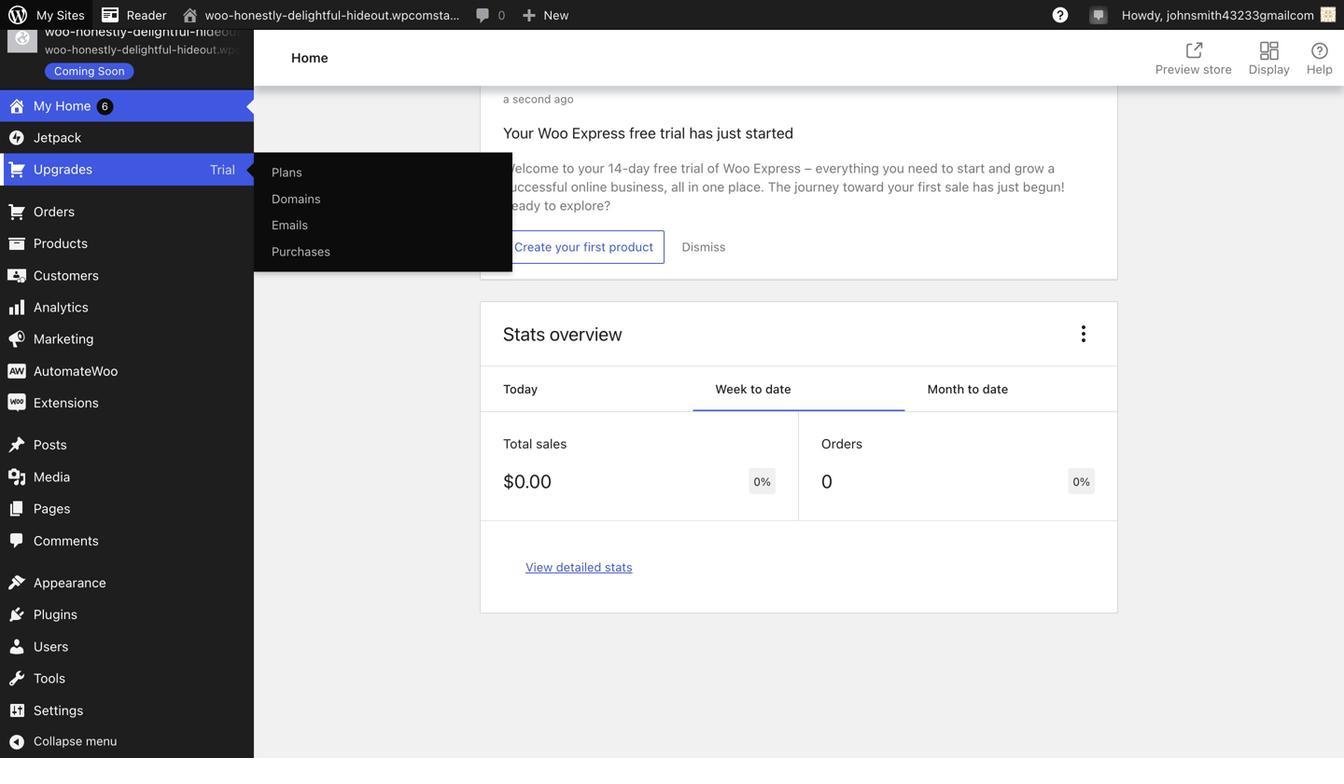 Task type: vqa. For each thing, say whether or not it's contained in the screenshot.
a second ago
yes



Task type: describe. For each thing, give the bounding box(es) containing it.
products link
[[0, 228, 254, 260]]

customers
[[34, 268, 99, 283]]

tools link
[[0, 663, 254, 695]]

honestly- for hideout.wpcomstaging.com
[[76, 24, 133, 39]]

express inside welcome to your 14-day free trial of woo express – everything you need to start and grow a successful online business, all in one place. the journey toward your first sale has just begun! ready to explore?
[[754, 161, 801, 176]]

one
[[702, 179, 725, 195]]

howdy, johnsmith43233gmailcom
[[1122, 8, 1314, 22]]

welcome to your 14-day free trial of woo express – everything you need to start and grow a successful online business, all in one place. the journey toward your first sale has just begun! ready to explore?
[[503, 161, 1065, 213]]

automatewoo link
[[0, 356, 254, 387]]

online
[[571, 179, 607, 195]]

date for week to date
[[766, 382, 791, 396]]

–
[[805, 161, 812, 176]]

0% for 0
[[1073, 475, 1090, 489]]

1 vertical spatial your
[[888, 179, 914, 195]]

1 horizontal spatial home
[[291, 50, 328, 65]]

your
[[503, 124, 534, 142]]

create
[[514, 240, 552, 254]]

overview
[[550, 323, 622, 345]]

sale
[[945, 179, 969, 195]]

pages
[[34, 501, 70, 517]]

my home 6
[[34, 98, 108, 113]]

extensions
[[34, 395, 99, 411]]

today
[[503, 382, 538, 396]]

0 vertical spatial free
[[629, 124, 656, 142]]

0 vertical spatial express
[[572, 124, 625, 142]]

my sites link
[[0, 0, 92, 30]]

need
[[908, 161, 938, 176]]

new link
[[513, 0, 576, 30]]

sales
[[536, 436, 567, 452]]

0 horizontal spatial just
[[717, 124, 742, 142]]

notification image
[[1091, 7, 1106, 21]]

month to date button
[[905, 367, 1117, 412]]

free inside welcome to your 14-day free trial of woo express – everything you need to start and grow a successful online business, all in one place. the journey toward your first sale has just begun! ready to explore?
[[654, 161, 677, 176]]

purchases link
[[259, 238, 513, 265]]

display
[[1249, 62, 1290, 76]]

hideout.wpcomsta…
[[347, 8, 460, 22]]

2 vertical spatial delightful-
[[122, 43, 177, 56]]

0 horizontal spatial first
[[584, 240, 606, 254]]

soon
[[98, 65, 125, 78]]

has inside your woo express free trial has just started link
[[689, 124, 713, 142]]

first inside welcome to your 14-day free trial of woo express – everything you need to start and grow a successful online business, all in one place. the journey toward your first sale has just begun! ready to explore?
[[918, 179, 942, 195]]

woo- for hideout.wpcomsta…
[[205, 8, 234, 22]]

help
[[1307, 62, 1333, 76]]

comments
[[34, 533, 99, 549]]

media link
[[0, 462, 254, 494]]

my for sites
[[36, 8, 53, 22]]

jetpack link
[[0, 122, 254, 154]]

woo-honestly-delightful-hideout.wpcomsta…
[[205, 8, 460, 22]]

0% for $0.00
[[754, 475, 771, 489]]

to for week to date
[[751, 382, 762, 396]]

ago
[[554, 92, 574, 105]]

your woo express free trial has just started
[[503, 124, 794, 142]]

started
[[745, 124, 794, 142]]

place.
[[728, 179, 765, 195]]

everything
[[816, 161, 879, 176]]

to down "successful" at left top
[[544, 198, 556, 213]]

settings link
[[0, 695, 254, 727]]

view detailed stats
[[526, 560, 633, 574]]

explore?
[[560, 198, 611, 213]]

collapse menu
[[34, 735, 117, 749]]

woo inside welcome to your 14-day free trial of woo express – everything you need to start and grow a successful online business, all in one place. the journey toward your first sale has just begun! ready to explore?
[[723, 161, 750, 176]]

all
[[671, 179, 685, 195]]

plugins
[[34, 607, 78, 623]]

jetpack
[[34, 130, 81, 145]]

stats
[[503, 323, 545, 345]]

trial
[[210, 162, 235, 177]]

just inside welcome to your 14-day free trial of woo express – everything you need to start and grow a successful online business, all in one place. the journey toward your first sale has just begun! ready to explore?
[[998, 179, 1020, 195]]

plans
[[272, 165, 302, 179]]

your woo express free trial has just started link
[[503, 122, 794, 144]]

coming
[[54, 65, 95, 78]]

settings
[[34, 703, 83, 719]]

emails
[[272, 218, 308, 232]]

6
[[102, 100, 108, 112]]

to for welcome to your 14-day free trial of woo express – everything you need to start and grow a successful online business, all in one place. the journey toward your first sale has just begun! ready to explore?
[[562, 161, 575, 176]]

posts link
[[0, 430, 254, 462]]

tab list containing preview store
[[1144, 30, 1344, 86]]

my sites
[[36, 8, 85, 22]]

week to date
[[715, 382, 791, 396]]

tools
[[34, 671, 66, 687]]

johnsmith43233gmailcom
[[1167, 8, 1314, 22]]

view
[[526, 560, 553, 574]]

posts
[[34, 438, 67, 453]]

media
[[34, 470, 70, 485]]

domains
[[272, 192, 321, 206]]

extensions link
[[0, 387, 254, 419]]

toward
[[843, 179, 884, 195]]



Task type: locate. For each thing, give the bounding box(es) containing it.
business,
[[611, 179, 668, 195]]

1 vertical spatial woo-
[[45, 24, 76, 39]]

plans link
[[259, 159, 513, 186]]

0
[[498, 8, 506, 22], [822, 470, 833, 492]]

just down "and"
[[998, 179, 1020, 195]]

1 vertical spatial has
[[973, 179, 994, 195]]

woo- down my sites
[[45, 24, 76, 39]]

1 vertical spatial 0
[[822, 470, 833, 492]]

of
[[707, 161, 719, 176]]

1 vertical spatial tab list
[[481, 367, 1117, 412]]

1 vertical spatial just
[[998, 179, 1020, 195]]

my inside toolbar navigation
[[36, 8, 53, 22]]

week
[[715, 382, 747, 396]]

has down start
[[973, 179, 994, 195]]

preview
[[1156, 62, 1200, 76]]

reader link
[[92, 0, 174, 30]]

1 vertical spatial honestly-
[[76, 24, 133, 39]]

0 vertical spatial woo
[[538, 124, 568, 142]]

has up of
[[689, 124, 713, 142]]

1 horizontal spatial woo
[[723, 161, 750, 176]]

honestly- inside toolbar navigation
[[234, 8, 288, 22]]

0 vertical spatial honestly-
[[234, 8, 288, 22]]

first down need
[[918, 179, 942, 195]]

comments link
[[0, 525, 254, 557]]

sites
[[57, 8, 85, 22]]

to
[[562, 161, 575, 176], [942, 161, 954, 176], [544, 198, 556, 213], [751, 382, 762, 396], [968, 382, 979, 396]]

1 vertical spatial woo
[[723, 161, 750, 176]]

detailed
[[556, 560, 602, 574]]

successful
[[503, 179, 568, 195]]

users link
[[0, 631, 254, 663]]

0 vertical spatial my
[[36, 8, 53, 22]]

a left second
[[503, 92, 509, 105]]

view detailed stats link
[[511, 544, 648, 591]]

honestly- for hideout.wpcomsta…
[[234, 8, 288, 22]]

your up "online"
[[578, 161, 605, 176]]

date
[[766, 382, 791, 396], [983, 382, 1008, 396]]

preview store button
[[1144, 30, 1243, 86]]

hideout.wpcomstaging.com down woo-honestly-delightful-hideout.wpcomsta…
[[196, 24, 362, 39]]

pages link
[[0, 494, 254, 525]]

to up sale
[[942, 161, 954, 176]]

date right month
[[983, 382, 1008, 396]]

tab list
[[1144, 30, 1344, 86], [481, 367, 1117, 412]]

week to date button
[[693, 367, 905, 412]]

total
[[503, 436, 532, 452]]

1 horizontal spatial first
[[918, 179, 942, 195]]

analytics
[[34, 300, 89, 315]]

0 horizontal spatial tab list
[[481, 367, 1117, 412]]

trial up all
[[660, 124, 685, 142]]

0 vertical spatial woo-
[[205, 8, 234, 22]]

woo right your in the left top of the page
[[538, 124, 568, 142]]

14-
[[608, 161, 628, 176]]

delightful- for hideout.wpcomsta…
[[288, 8, 347, 22]]

2 0% from the left
[[1073, 475, 1090, 489]]

upgrades
[[34, 162, 93, 177]]

0 vertical spatial your
[[578, 161, 605, 176]]

my up "jetpack"
[[34, 98, 52, 113]]

1 vertical spatial hideout.wpcomstaging.com
[[177, 43, 322, 56]]

woo- up woo-honestly-delightful-hideout.wpcomstaging.com woo-honestly-delightful-hideout.wpcomstaging.com coming soon
[[205, 8, 234, 22]]

collapse menu button
[[0, 727, 254, 759]]

honestly- down "sites"
[[76, 24, 133, 39]]

first left product
[[584, 240, 606, 254]]

1 horizontal spatial a
[[1048, 161, 1055, 176]]

1 horizontal spatial orders
[[822, 436, 863, 452]]

0 horizontal spatial 0
[[498, 8, 506, 22]]

0 horizontal spatial woo
[[538, 124, 568, 142]]

display button
[[1243, 30, 1296, 86]]

2 vertical spatial your
[[555, 240, 580, 254]]

month to date
[[928, 382, 1008, 396]]

0 horizontal spatial 0%
[[754, 475, 771, 489]]

hideout.wpcomstaging.com
[[196, 24, 362, 39], [177, 43, 322, 56]]

to right week
[[751, 382, 762, 396]]

stats
[[605, 560, 633, 574]]

1 vertical spatial a
[[1048, 161, 1055, 176]]

dismiss
[[682, 240, 726, 254]]

0 vertical spatial just
[[717, 124, 742, 142]]

woo-
[[205, 8, 234, 22], [45, 24, 76, 39], [45, 43, 72, 56]]

to up "online"
[[562, 161, 575, 176]]

honestly- up soon
[[72, 43, 122, 56]]

the
[[768, 179, 791, 195]]

choose which values to display image
[[1073, 323, 1095, 345]]

trial inside welcome to your 14-day free trial of woo express – everything you need to start and grow a successful online business, all in one place. the journey toward your first sale has just begun! ready to explore?
[[681, 161, 704, 176]]

1 horizontal spatial date
[[983, 382, 1008, 396]]

new
[[544, 8, 569, 22]]

1 vertical spatial first
[[584, 240, 606, 254]]

to for month to date
[[968, 382, 979, 396]]

2 vertical spatial woo-
[[45, 43, 72, 56]]

day
[[628, 161, 650, 176]]

toolbar navigation
[[0, 0, 1344, 34]]

ready
[[503, 198, 541, 213]]

just
[[717, 124, 742, 142], [998, 179, 1020, 195]]

my for home
[[34, 98, 52, 113]]

1 horizontal spatial express
[[754, 161, 801, 176]]

home left 6
[[55, 98, 91, 113]]

1 vertical spatial my
[[34, 98, 52, 113]]

1 vertical spatial trial
[[681, 161, 704, 176]]

begun!
[[1023, 179, 1065, 195]]

has inside welcome to your 14-day free trial of woo express – everything you need to start and grow a successful online business, all in one place. the journey toward your first sale has just begun! ready to explore?
[[973, 179, 994, 195]]

1 vertical spatial orders
[[822, 436, 863, 452]]

1 date from the left
[[766, 382, 791, 396]]

woo up place.
[[723, 161, 750, 176]]

you
[[883, 161, 905, 176]]

0 vertical spatial 0
[[498, 8, 506, 22]]

1 vertical spatial free
[[654, 161, 677, 176]]

free up all
[[654, 161, 677, 176]]

your right create
[[555, 240, 580, 254]]

0 horizontal spatial has
[[689, 124, 713, 142]]

honestly- up woo-honestly-delightful-hideout.wpcomstaging.com woo-honestly-delightful-hideout.wpcomstaging.com coming soon
[[234, 8, 288, 22]]

stats overview
[[503, 323, 622, 345]]

1 horizontal spatial tab list
[[1144, 30, 1344, 86]]

a second ago
[[503, 92, 574, 105]]

1 0% from the left
[[754, 475, 771, 489]]

tab list containing today
[[481, 367, 1117, 412]]

create your first product link
[[503, 230, 665, 264]]

hideout.wpcomstaging.com down 'woo-honestly-delightful-hideout.wpcomsta…' link
[[177, 43, 322, 56]]

appearance
[[34, 576, 106, 591]]

express up 14-
[[572, 124, 625, 142]]

1 horizontal spatial 0
[[822, 470, 833, 492]]

free up day
[[629, 124, 656, 142]]

home
[[291, 50, 328, 65], [55, 98, 91, 113]]

purchases
[[272, 244, 331, 258]]

0 vertical spatial tab list
[[1144, 30, 1344, 86]]

0 vertical spatial hideout.wpcomstaging.com
[[196, 24, 362, 39]]

0 link
[[467, 0, 513, 30]]

your
[[578, 161, 605, 176], [888, 179, 914, 195], [555, 240, 580, 254]]

automatewoo
[[34, 363, 118, 379]]

products
[[34, 236, 88, 251]]

help button
[[1296, 30, 1344, 86]]

delightful- inside toolbar navigation
[[288, 8, 347, 22]]

woo- for hideout.wpcomstaging.com
[[45, 24, 76, 39]]

month
[[928, 382, 965, 396]]

0 vertical spatial delightful-
[[288, 8, 347, 22]]

a
[[503, 92, 509, 105], [1048, 161, 1055, 176]]

1 vertical spatial delightful-
[[133, 24, 196, 39]]

0 horizontal spatial orders
[[34, 204, 75, 219]]

delightful- for hideout.wpcomstaging.com
[[133, 24, 196, 39]]

woo-honestly-delightful-hideout.wpcomsta… link
[[174, 0, 467, 30]]

0 horizontal spatial a
[[503, 92, 509, 105]]

honestly-
[[234, 8, 288, 22], [76, 24, 133, 39], [72, 43, 122, 56]]

woo inside your woo express free trial has just started link
[[538, 124, 568, 142]]

menu
[[86, 735, 117, 749]]

and
[[989, 161, 1011, 176]]

2 date from the left
[[983, 382, 1008, 396]]

1 horizontal spatial just
[[998, 179, 1020, 195]]

1 horizontal spatial 0%
[[1073, 475, 1090, 489]]

0 vertical spatial first
[[918, 179, 942, 195]]

home down 'woo-honestly-delightful-hideout.wpcomsta…' link
[[291, 50, 328, 65]]

howdy,
[[1122, 8, 1164, 22]]

date right week
[[766, 382, 791, 396]]

emails link
[[259, 212, 513, 238]]

first
[[918, 179, 942, 195], [584, 240, 606, 254]]

0 vertical spatial trial
[[660, 124, 685, 142]]

2 vertical spatial honestly-
[[72, 43, 122, 56]]

a up begun!
[[1048, 161, 1055, 176]]

0 vertical spatial a
[[503, 92, 509, 105]]

start
[[957, 161, 985, 176]]

orders down "week to date" button
[[822, 436, 863, 452]]

in
[[688, 179, 699, 195]]

0 horizontal spatial home
[[55, 98, 91, 113]]

trial up in
[[681, 161, 704, 176]]

marketing link
[[0, 324, 254, 356]]

0 horizontal spatial express
[[572, 124, 625, 142]]

woo- inside toolbar navigation
[[205, 8, 234, 22]]

1 horizontal spatial has
[[973, 179, 994, 195]]

your down you
[[888, 179, 914, 195]]

my left "sites"
[[36, 8, 53, 22]]

0 vertical spatial orders
[[34, 204, 75, 219]]

appearance link
[[0, 568, 254, 600]]

0 vertical spatial has
[[689, 124, 713, 142]]

preview store
[[1156, 62, 1232, 76]]

reader
[[127, 8, 167, 22]]

1 vertical spatial express
[[754, 161, 801, 176]]

just up of
[[717, 124, 742, 142]]

woo-honestly-delightful-hideout.wpcomstaging.com woo-honestly-delightful-hideout.wpcomstaging.com coming soon
[[45, 24, 362, 78]]

product
[[609, 240, 654, 254]]

0 horizontal spatial date
[[766, 382, 791, 396]]

create your first product
[[514, 240, 654, 254]]

today button
[[481, 367, 693, 412]]

0 inside "link"
[[498, 8, 506, 22]]

1 vertical spatial home
[[55, 98, 91, 113]]

a inside welcome to your 14-day free trial of woo express – everything you need to start and grow a successful online business, all in one place. the journey toward your first sale has just begun! ready to explore?
[[1048, 161, 1055, 176]]

orders up products
[[34, 204, 75, 219]]

woo- up coming
[[45, 43, 72, 56]]

to right month
[[968, 382, 979, 396]]

plugins link
[[0, 600, 254, 631]]

welcome
[[503, 161, 559, 176]]

collapse
[[34, 735, 82, 749]]

dismiss button
[[671, 230, 737, 264]]

second
[[513, 92, 551, 105]]

date for month to date
[[983, 382, 1008, 396]]

0 vertical spatial home
[[291, 50, 328, 65]]

analytics link
[[0, 292, 254, 324]]

journey
[[795, 179, 839, 195]]

express up the the
[[754, 161, 801, 176]]



